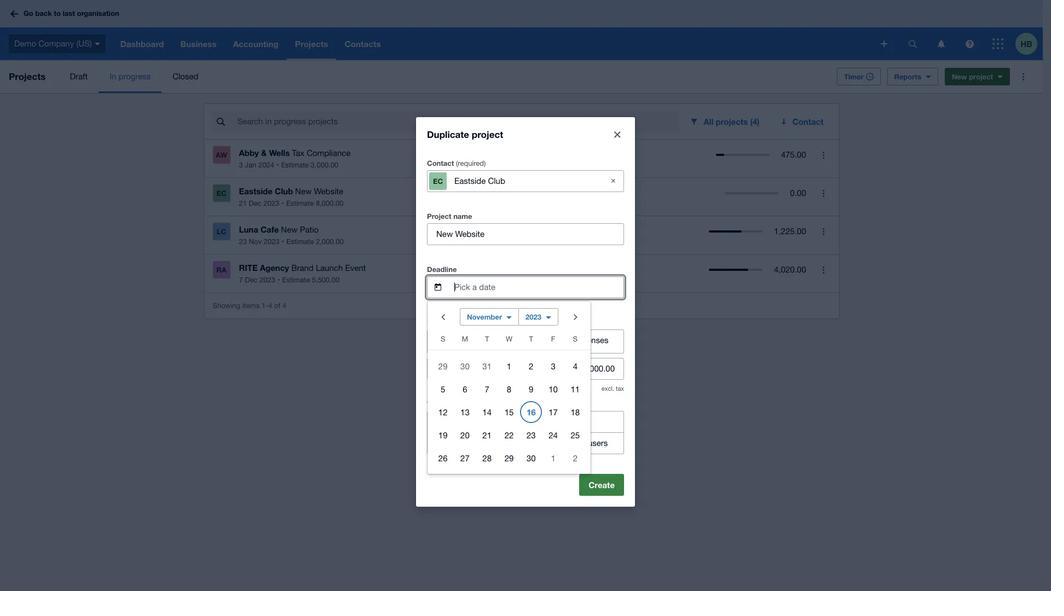 Task type: vqa. For each thing, say whether or not it's contained in the screenshot.


Task type: describe. For each thing, give the bounding box(es) containing it.
excl.
[[602, 385, 614, 392]]

duplicate
[[427, 128, 469, 140]]

access
[[523, 417, 549, 426]]

row containing s
[[428, 332, 591, 350]]

hb button
[[1016, 27, 1043, 60]]

2 4 from the left
[[283, 301, 286, 310]]

group containing november
[[428, 301, 591, 474]]

to inside duplicate project dialog
[[551, 417, 558, 426]]

2 vertical spatial project
[[491, 400, 515, 408]]

timer button
[[837, 68, 881, 85]]

wed nov 22 2023 cell
[[498, 424, 520, 446]]

new project
[[952, 72, 993, 81]]

showing items 1-4 of 4
[[213, 301, 286, 310]]

8,000.00
[[316, 199, 344, 208]]

progress
[[119, 72, 151, 81]]

timer
[[844, 72, 864, 81]]

last
[[63, 9, 75, 18]]

or
[[543, 438, 551, 448]]

company
[[38, 39, 74, 48]]

public: anyone with access to projects
[[448, 417, 591, 426]]

Project name field
[[428, 224, 624, 245]]

estimated
[[535, 335, 571, 345]]

475.00
[[781, 150, 806, 159]]

4,020.00
[[774, 265, 806, 274]]

compliance
[[307, 148, 351, 158]]

estimate inside abby & wells tax compliance 3 jan 2024 • estimate 3,000.00
[[281, 161, 309, 169]]

sat nov 25 2023 cell
[[564, 424, 591, 446]]

5 row from the top
[[428, 424, 591, 447]]

patio
[[300, 225, 319, 234]]

sun nov 19 2023 cell
[[428, 424, 454, 446]]

mon nov 06 2023 cell
[[454, 378, 476, 400]]

project
[[427, 212, 452, 220]]

go back to last organisation link
[[7, 4, 126, 23]]

2023 inside group
[[526, 312, 542, 321]]

contact button
[[773, 111, 833, 133]]

close button
[[607, 123, 629, 145]]

2023 inside eastside club new website 21 dec 2023 • estimate 8,000.00
[[264, 199, 279, 208]]

calculate from tasks & estimated expenses
[[450, 335, 609, 345]]

with
[[505, 417, 521, 426]]

tasks
[[506, 335, 525, 345]]

wed nov 01 2023 cell
[[498, 355, 520, 377]]

view
[[459, 400, 474, 408]]

cafe
[[261, 225, 279, 234]]

items
[[242, 301, 260, 310]]

who can view this project
[[427, 400, 515, 408]]

thu nov 02 2023 cell
[[520, 355, 542, 377]]

mon nov 27 2023 cell
[[454, 447, 476, 469]]

contact (required)
[[427, 159, 486, 167]]

navigation inside hb banner
[[112, 27, 873, 60]]

2 s from the left
[[573, 335, 578, 343]]

private: admin, standard, or assigned users
[[448, 438, 608, 448]]

demo
[[14, 39, 36, 48]]

calculate
[[450, 335, 485, 345]]

new project button
[[945, 68, 1010, 85]]

last month image
[[432, 306, 454, 328]]

this
[[476, 400, 489, 408]]

can
[[444, 400, 457, 408]]

in progress link
[[99, 60, 162, 93]]

all
[[704, 117, 714, 127]]

website
[[314, 187, 343, 196]]

clear image
[[602, 170, 624, 192]]

1 4 from the left
[[268, 301, 272, 310]]

assigned
[[553, 438, 586, 448]]

& inside duplicate project dialog
[[528, 335, 533, 345]]

5,500.00
[[312, 276, 340, 284]]

all projects (4)
[[704, 117, 760, 127]]

& inside abby & wells tax compliance 3 jan 2024 • estimate 3,000.00
[[261, 148, 267, 158]]

3,000.00
[[311, 161, 339, 169]]

private:
[[448, 438, 476, 448]]

event
[[345, 263, 366, 273]]

expenses
[[574, 335, 609, 345]]

abby
[[239, 148, 259, 158]]

w
[[506, 335, 513, 343]]

sun nov 26 2023 cell
[[428, 447, 454, 469]]

duplicate project
[[427, 128, 503, 140]]

organisation
[[77, 9, 119, 18]]

deadline
[[427, 265, 457, 274]]

new inside popup button
[[952, 72, 967, 81]]

• inside abby & wells tax compliance 3 jan 2024 • estimate 3,000.00
[[276, 161, 279, 169]]

hb banner
[[0, 0, 1043, 60]]

new for eastside club
[[295, 187, 312, 196]]

reports button
[[887, 68, 939, 85]]

fri nov 24 2023 cell
[[542, 424, 564, 446]]

estimate inside luna cafe new patio 23 nov 2023 • estimate 2,000.00
[[286, 238, 314, 246]]

estimate inside eastside club new website 21 dec 2023 • estimate 8,000.00
[[286, 199, 314, 208]]

sat nov 11 2023 cell
[[564, 378, 591, 400]]

wells
[[269, 148, 290, 158]]

1 horizontal spatial svg image
[[909, 40, 917, 48]]

closed link
[[162, 60, 209, 93]]

(required)
[[456, 159, 486, 167]]

estimate inside rite agency brand launch event 7 dec 2023 • estimate 5,500.00
[[282, 276, 310, 284]]

create button
[[580, 474, 624, 496]]

mon nov 20 2023 cell
[[454, 424, 476, 446]]

thu nov 23 2023 cell
[[520, 424, 542, 446]]

1 s from the left
[[441, 335, 445, 343]]

tax
[[292, 148, 304, 158]]

Deadline field
[[453, 277, 624, 298]]

rite agency brand launch event 7 dec 2023 • estimate 5,500.00
[[239, 263, 366, 284]]

club
[[275, 186, 293, 196]]

contact for contact
[[793, 117, 824, 127]]



Task type: locate. For each thing, give the bounding box(es) containing it.
0 vertical spatial contact
[[793, 117, 824, 127]]

1 vertical spatial dec
[[245, 276, 258, 284]]

s
[[441, 335, 445, 343], [573, 335, 578, 343]]

2023 inside rite agency brand launch event 7 dec 2023 • estimate 5,500.00
[[260, 276, 275, 284]]

draft link
[[59, 60, 99, 93]]

1 horizontal spatial ec
[[433, 177, 443, 185]]

showing
[[213, 301, 240, 310]]

2 row from the top
[[428, 355, 591, 378]]

create
[[589, 480, 615, 490]]

Find or create a contact field
[[453, 171, 598, 191]]

• right 2024
[[276, 161, 279, 169]]

name
[[454, 212, 472, 220]]

contact down the duplicate
[[427, 159, 454, 167]]

thu nov 30 2023 cell
[[520, 447, 542, 469]]

duplicate project dialog
[[416, 117, 635, 507]]

1 vertical spatial contact
[[427, 159, 454, 167]]

who
[[427, 400, 442, 408]]

6 row from the top
[[428, 447, 591, 470]]

0 vertical spatial &
[[261, 148, 267, 158]]

•
[[276, 161, 279, 169], [282, 199, 284, 208], [282, 238, 284, 246], [278, 276, 280, 284]]

2023 up calculate from tasks & estimated expenses
[[526, 312, 542, 321]]

public:
[[448, 417, 473, 426]]

e.g. 10,000.00 field
[[428, 358, 624, 379]]

go
[[24, 9, 33, 18]]

2,000.00
[[316, 238, 344, 246]]

abby & wells tax compliance 3 jan 2024 • estimate 3,000.00
[[239, 148, 351, 169]]

0 vertical spatial dec
[[249, 199, 262, 208]]

thu nov 16 2023 cell
[[520, 401, 542, 423]]

3 row from the top
[[428, 378, 591, 401]]

4 row from the top
[[428, 401, 591, 424]]

wed nov 08 2023 cell
[[498, 378, 520, 400]]

of
[[274, 301, 281, 310]]

fri nov 10 2023 cell
[[542, 378, 564, 400]]

0 horizontal spatial contact
[[427, 159, 454, 167]]

0 vertical spatial to
[[54, 9, 61, 18]]

t right calculate on the left of page
[[485, 335, 489, 343]]

23
[[239, 238, 247, 246]]

estimate inside duplicate project dialog
[[427, 318, 457, 327]]

tue nov 28 2023 cell
[[476, 447, 498, 469]]

ec left eastside
[[217, 189, 226, 198]]

row
[[428, 332, 591, 350], [428, 355, 591, 378], [428, 378, 591, 401], [428, 401, 591, 424], [428, 424, 591, 447], [428, 447, 591, 470]]

admin,
[[478, 438, 504, 448]]

dec inside rite agency brand launch event 7 dec 2023 • estimate 5,500.00
[[245, 276, 258, 284]]

grid containing s
[[428, 332, 591, 470]]

close image
[[614, 131, 621, 138]]

1 row from the top
[[428, 332, 591, 350]]

go back to last organisation
[[24, 9, 119, 18]]

sat nov 04 2023 cell
[[564, 355, 591, 377]]

agency
[[260, 263, 289, 273]]

tue nov 14 2023 cell
[[476, 401, 498, 423]]

• down club
[[282, 199, 284, 208]]

svg image left the go
[[10, 10, 18, 17]]

0 horizontal spatial &
[[261, 148, 267, 158]]

contact for contact (required)
[[427, 159, 454, 167]]

mon nov 13 2023 cell
[[454, 401, 476, 423]]

t right tasks
[[529, 335, 533, 343]]

estimate down patio on the left top of page
[[286, 238, 314, 246]]

launch
[[316, 263, 343, 273]]

wed nov 15 2023 cell
[[498, 401, 520, 423]]

draft
[[70, 72, 88, 81]]

rite
[[239, 263, 258, 273]]

dec right 7
[[245, 276, 258, 284]]

new right cafe
[[281, 225, 298, 234]]

• up agency
[[282, 238, 284, 246]]

in
[[110, 72, 116, 81]]

project
[[969, 72, 993, 81], [472, 128, 503, 140], [491, 400, 515, 408]]

nov
[[249, 238, 262, 246]]

sun nov 12 2023 cell
[[428, 401, 454, 423]]

1,225.00
[[774, 227, 806, 236]]

7
[[239, 276, 243, 284]]

s right f
[[573, 335, 578, 343]]

group containing public: anyone with access to projects
[[427, 411, 624, 454]]

luna
[[239, 225, 258, 234]]

next month image
[[565, 306, 587, 328]]

estimate up calculate on the left of page
[[427, 318, 457, 327]]

fri nov 17 2023 cell
[[542, 401, 564, 423]]

demo company (us) button
[[0, 27, 112, 60]]

tax
[[616, 385, 624, 392]]

contact inside popup button
[[793, 117, 824, 127]]

svg image up new project
[[966, 40, 974, 48]]

contact up 475.00
[[793, 117, 824, 127]]

svg image inside demo company (us) popup button
[[95, 43, 100, 45]]

sat nov 18 2023 cell
[[564, 401, 591, 423]]

estimate down brand
[[282, 276, 310, 284]]

Search in progress projects search field
[[236, 111, 679, 132]]

1 vertical spatial new
[[295, 187, 312, 196]]

projects
[[716, 117, 748, 127]]

fri nov 03 2023 cell
[[542, 355, 564, 377]]

0 vertical spatial projects
[[9, 71, 46, 82]]

21
[[239, 199, 247, 208]]

group
[[428, 301, 591, 474], [427, 411, 624, 454]]

excl. tax
[[602, 385, 624, 392]]

1 vertical spatial ec
[[217, 189, 226, 198]]

grid
[[428, 332, 591, 470]]

to inside hb banner
[[54, 9, 61, 18]]

2023 inside luna cafe new patio 23 nov 2023 • estimate 2,000.00
[[264, 238, 280, 246]]

& right tasks
[[528, 335, 533, 345]]

m
[[462, 335, 468, 343]]

4 right of
[[283, 301, 286, 310]]

contact
[[793, 117, 824, 127], [427, 159, 454, 167]]

1 horizontal spatial &
[[528, 335, 533, 345]]

lc
[[217, 227, 226, 236]]

svg image
[[993, 38, 1004, 49], [909, 40, 917, 48], [881, 41, 888, 47]]

2023
[[264, 199, 279, 208], [264, 238, 280, 246], [260, 276, 275, 284], [526, 312, 542, 321]]

1-
[[262, 301, 268, 310]]

sun nov 05 2023 cell
[[428, 378, 454, 400]]

2 vertical spatial new
[[281, 225, 298, 234]]

november
[[467, 312, 502, 321]]

1 horizontal spatial contact
[[793, 117, 824, 127]]

• inside eastside club new website 21 dec 2023 • estimate 8,000.00
[[282, 199, 284, 208]]

0.00
[[790, 188, 806, 198]]

estimate down club
[[286, 199, 314, 208]]

project inside popup button
[[969, 72, 993, 81]]

0 vertical spatial new
[[952, 72, 967, 81]]

1 horizontal spatial to
[[551, 417, 558, 426]]

estimate
[[281, 161, 309, 169], [286, 199, 314, 208], [286, 238, 314, 246], [282, 276, 310, 284], [427, 318, 457, 327]]

2023 down cafe
[[264, 238, 280, 246]]

2 t from the left
[[529, 335, 533, 343]]

all projects (4) button
[[683, 111, 769, 133]]

0 horizontal spatial svg image
[[881, 41, 888, 47]]

2023 down agency
[[260, 276, 275, 284]]

projects inside group
[[561, 417, 591, 426]]

t
[[485, 335, 489, 343], [529, 335, 533, 343]]

2023 down club
[[264, 199, 279, 208]]

back
[[35, 9, 52, 18]]

dec right "21" on the left top
[[249, 199, 262, 208]]

svg image right the (us)
[[95, 43, 100, 45]]

anyone
[[475, 417, 503, 426]]

& up 2024
[[261, 148, 267, 158]]

f
[[551, 335, 555, 343]]

tue nov 07 2023 cell
[[476, 378, 498, 400]]

in progress
[[110, 72, 151, 81]]

demo company (us)
[[14, 39, 92, 48]]

project for new project
[[969, 72, 993, 81]]

eastside
[[239, 186, 273, 196]]

thu nov 09 2023 cell
[[520, 378, 542, 400]]

0 horizontal spatial projects
[[9, 71, 46, 82]]

• inside rite agency brand launch event 7 dec 2023 • estimate 5,500.00
[[278, 276, 280, 284]]

jan
[[245, 161, 256, 169]]

0 vertical spatial project
[[969, 72, 993, 81]]

svg image inside the go back to last organisation link
[[10, 10, 18, 17]]

row group
[[428, 355, 591, 470]]

new inside luna cafe new patio 23 nov 2023 • estimate 2,000.00
[[281, 225, 298, 234]]

(us)
[[76, 39, 92, 48]]

svg image up reports 'popup button'
[[938, 40, 945, 48]]

eastside club new website 21 dec 2023 • estimate 8,000.00
[[239, 186, 344, 208]]

ec
[[433, 177, 443, 185], [217, 189, 226, 198]]

project name
[[427, 212, 472, 220]]

luna cafe new patio 23 nov 2023 • estimate 2,000.00
[[239, 225, 344, 246]]

1 horizontal spatial s
[[573, 335, 578, 343]]

0 horizontal spatial s
[[441, 335, 445, 343]]

projects up "assigned" at the bottom
[[561, 417, 591, 426]]

navigation
[[112, 27, 873, 60]]

to left last
[[54, 9, 61, 18]]

s left m
[[441, 335, 445, 343]]

closed
[[173, 72, 198, 81]]

0 horizontal spatial to
[[54, 9, 61, 18]]

project for duplicate project
[[472, 128, 503, 140]]

0 horizontal spatial ec
[[217, 189, 226, 198]]

group inside duplicate project dialog
[[427, 411, 624, 454]]

standard,
[[506, 438, 541, 448]]

0 horizontal spatial 4
[[268, 301, 272, 310]]

2 horizontal spatial svg image
[[993, 38, 1004, 49]]

4 left of
[[268, 301, 272, 310]]

new right club
[[295, 187, 312, 196]]

users
[[588, 438, 608, 448]]

new right reports 'popup button'
[[952, 72, 967, 81]]

tue nov 21 2023 cell
[[476, 424, 498, 446]]

svg image
[[10, 10, 18, 17], [938, 40, 945, 48], [966, 40, 974, 48], [95, 43, 100, 45]]

projects down 'demo'
[[9, 71, 46, 82]]

from
[[487, 335, 504, 345]]

0 horizontal spatial t
[[485, 335, 489, 343]]

brand
[[291, 263, 314, 273]]

new inside eastside club new website 21 dec 2023 • estimate 8,000.00
[[295, 187, 312, 196]]

1 vertical spatial project
[[472, 128, 503, 140]]

• inside luna cafe new patio 23 nov 2023 • estimate 2,000.00
[[282, 238, 284, 246]]

1 vertical spatial projects
[[561, 417, 591, 426]]

1 vertical spatial to
[[551, 417, 558, 426]]

1 t from the left
[[485, 335, 489, 343]]

reports
[[895, 72, 922, 81]]

aw
[[216, 151, 227, 159]]

hb
[[1021, 39, 1033, 48]]

(4)
[[750, 117, 760, 127]]

0 vertical spatial ec
[[433, 177, 443, 185]]

2024
[[258, 161, 274, 169]]

to right access in the bottom of the page
[[551, 417, 558, 426]]

estimate down tax
[[281, 161, 309, 169]]

ec down 'contact (required)'
[[433, 177, 443, 185]]

dec inside eastside club new website 21 dec 2023 • estimate 8,000.00
[[249, 199, 262, 208]]

ec inside duplicate project dialog
[[433, 177, 443, 185]]

new for luna cafe
[[281, 225, 298, 234]]

1 vertical spatial &
[[528, 335, 533, 345]]

1 horizontal spatial t
[[529, 335, 533, 343]]

• down agency
[[278, 276, 280, 284]]

1 horizontal spatial projects
[[561, 417, 591, 426]]

&
[[261, 148, 267, 158], [528, 335, 533, 345]]

1 horizontal spatial 4
[[283, 301, 286, 310]]

contact inside duplicate project dialog
[[427, 159, 454, 167]]

wed nov 29 2023 cell
[[498, 447, 520, 469]]



